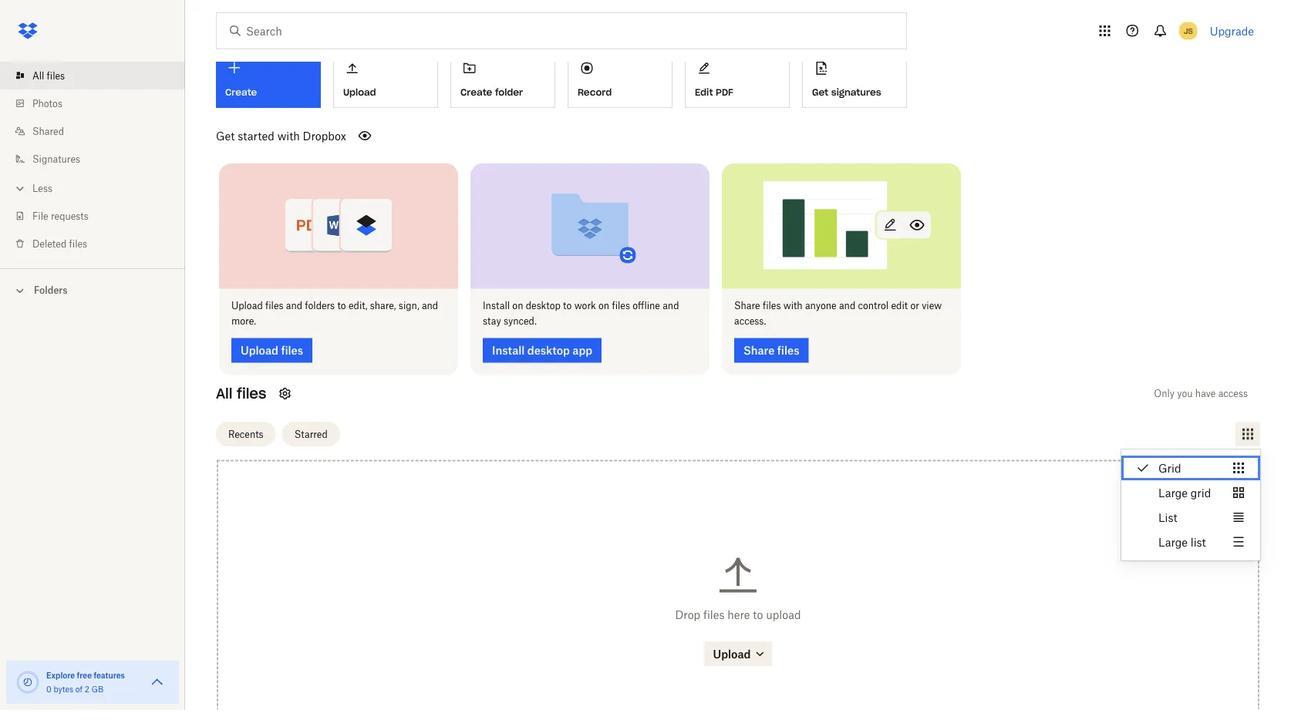 Task type: describe. For each thing, give the bounding box(es) containing it.
files up recents button
[[237, 385, 267, 403]]

bytes
[[54, 685, 73, 695]]

large grid radio item
[[1122, 481, 1261, 506]]

0
[[46, 685, 51, 695]]

pdf
[[716, 86, 734, 98]]

all files link
[[12, 62, 185, 90]]

anyone
[[806, 300, 837, 312]]

file requests
[[32, 210, 89, 222]]

list radio item
[[1122, 506, 1261, 530]]

list
[[1159, 511, 1178, 524]]

upgrade link
[[1211, 24, 1255, 37]]

view
[[922, 300, 943, 312]]

get for get signatures
[[813, 86, 829, 98]]

quota usage element
[[15, 671, 40, 695]]

recents button
[[216, 422, 276, 447]]

file requests link
[[12, 202, 185, 230]]

with for started
[[278, 129, 300, 142]]

signatures link
[[12, 145, 185, 173]]

only you have access
[[1155, 388, 1249, 400]]

work
[[575, 300, 596, 312]]

all inside list item
[[32, 70, 44, 81]]

large list radio item
[[1122, 530, 1261, 555]]

features
[[94, 671, 125, 681]]

here
[[728, 609, 751, 622]]

1 and from the left
[[286, 300, 303, 312]]

you
[[1178, 388, 1194, 400]]

desktop
[[526, 300, 561, 312]]

list containing all files
[[0, 52, 185, 269]]

edit
[[892, 300, 909, 312]]

less image
[[12, 181, 28, 196]]

share
[[735, 300, 761, 312]]

with for files
[[784, 300, 803, 312]]

control
[[859, 300, 889, 312]]

more.
[[232, 316, 256, 327]]

list
[[1191, 536, 1207, 549]]

offline
[[633, 300, 661, 312]]

1 vertical spatial all
[[216, 385, 233, 403]]

upgrade
[[1211, 24, 1255, 37]]

share,
[[370, 300, 396, 312]]

deleted files link
[[12, 230, 185, 258]]

grid radio item
[[1122, 456, 1261, 481]]

get signatures
[[813, 86, 882, 98]]

starred
[[295, 429, 328, 440]]

large list
[[1159, 536, 1207, 549]]

file
[[32, 210, 48, 222]]

get for get started with dropbox
[[216, 129, 235, 142]]

create folder button
[[451, 49, 556, 108]]

record button
[[568, 49, 673, 108]]

folders button
[[0, 279, 185, 301]]

explore
[[46, 671, 75, 681]]

photos
[[32, 98, 62, 109]]

access.
[[735, 316, 767, 327]]

edit
[[695, 86, 713, 98]]

stay
[[483, 316, 501, 327]]

or
[[911, 300, 920, 312]]

large grid
[[1159, 487, 1212, 500]]

free
[[77, 671, 92, 681]]

get started with dropbox
[[216, 129, 346, 142]]

create
[[461, 86, 493, 98]]

drop files here to upload
[[676, 609, 802, 622]]

large for large grid
[[1159, 487, 1189, 500]]



Task type: locate. For each thing, give the bounding box(es) containing it.
create folder
[[461, 86, 523, 98]]

all files up photos
[[32, 70, 65, 81]]

2
[[85, 685, 89, 695]]

and
[[286, 300, 303, 312], [422, 300, 439, 312], [663, 300, 680, 312], [840, 300, 856, 312]]

and right the sign,
[[422, 300, 439, 312]]

and inside install on desktop to work on files offline and stay synced.
[[663, 300, 680, 312]]

large down list
[[1159, 536, 1189, 549]]

files right deleted
[[69, 238, 87, 250]]

to inside install on desktop to work on files offline and stay synced.
[[563, 300, 572, 312]]

to for drop files here to upload
[[753, 609, 764, 622]]

0 vertical spatial large
[[1159, 487, 1189, 500]]

record
[[578, 86, 612, 98]]

install
[[483, 300, 510, 312]]

with
[[278, 129, 300, 142], [784, 300, 803, 312]]

dropbox image
[[12, 15, 43, 46]]

to right here
[[753, 609, 764, 622]]

2 horizontal spatial to
[[753, 609, 764, 622]]

0 vertical spatial get
[[813, 86, 829, 98]]

edit pdf button
[[685, 49, 790, 108]]

files right upload
[[265, 300, 284, 312]]

1 horizontal spatial all files
[[216, 385, 267, 403]]

get
[[813, 86, 829, 98], [216, 129, 235, 142]]

to left 'edit,'
[[338, 300, 346, 312]]

all up photos
[[32, 70, 44, 81]]

list
[[0, 52, 185, 269]]

1 vertical spatial large
[[1159, 536, 1189, 549]]

deleted
[[32, 238, 67, 250]]

upload
[[767, 609, 802, 622]]

to for install on desktop to work on files offline and stay synced.
[[563, 300, 572, 312]]

1 vertical spatial get
[[216, 129, 235, 142]]

upload files and folders to edit, share, sign, and more.
[[232, 300, 439, 327]]

grid
[[1191, 487, 1212, 500]]

with inside share files with anyone and control edit or view access.
[[784, 300, 803, 312]]

get inside button
[[813, 86, 829, 98]]

3 and from the left
[[663, 300, 680, 312]]

started
[[238, 129, 275, 142]]

and left control
[[840, 300, 856, 312]]

files inside share files with anyone and control edit or view access.
[[763, 300, 781, 312]]

dropbox
[[303, 129, 346, 142]]

files inside list item
[[47, 70, 65, 81]]

large
[[1159, 487, 1189, 500], [1159, 536, 1189, 549]]

photos link
[[12, 90, 185, 117]]

to
[[338, 300, 346, 312], [563, 300, 572, 312], [753, 609, 764, 622]]

on right "work"
[[599, 300, 610, 312]]

1 horizontal spatial to
[[563, 300, 572, 312]]

folders
[[34, 285, 68, 296]]

install on desktop to work on files offline and stay synced.
[[483, 300, 680, 327]]

deleted files
[[32, 238, 87, 250]]

1 horizontal spatial with
[[784, 300, 803, 312]]

all files
[[32, 70, 65, 81], [216, 385, 267, 403]]

signatures
[[832, 86, 882, 98]]

to left "work"
[[563, 300, 572, 312]]

on up synced.
[[513, 300, 524, 312]]

all files inside list item
[[32, 70, 65, 81]]

4 and from the left
[[840, 300, 856, 312]]

share files with anyone and control edit or view access.
[[735, 300, 943, 327]]

access
[[1219, 388, 1249, 400]]

0 horizontal spatial get
[[216, 129, 235, 142]]

folder
[[495, 86, 523, 98]]

all
[[32, 70, 44, 81], [216, 385, 233, 403]]

grid
[[1159, 462, 1182, 475]]

have
[[1196, 388, 1217, 400]]

edit,
[[349, 300, 368, 312]]

get left signatures
[[813, 86, 829, 98]]

files inside install on desktop to work on files offline and stay synced.
[[612, 300, 631, 312]]

with right started
[[278, 129, 300, 142]]

large down grid
[[1159, 487, 1189, 500]]

0 vertical spatial all
[[32, 70, 44, 81]]

folders
[[305, 300, 335, 312]]

shared link
[[12, 117, 185, 145]]

0 horizontal spatial all files
[[32, 70, 65, 81]]

all files up recents button
[[216, 385, 267, 403]]

signatures
[[32, 153, 80, 165]]

files left here
[[704, 609, 725, 622]]

0 horizontal spatial all
[[32, 70, 44, 81]]

to inside the upload files and folders to edit, share, sign, and more.
[[338, 300, 346, 312]]

and inside share files with anyone and control edit or view access.
[[840, 300, 856, 312]]

upload
[[232, 300, 263, 312]]

1 vertical spatial all files
[[216, 385, 267, 403]]

1 horizontal spatial get
[[813, 86, 829, 98]]

of
[[75, 685, 83, 695]]

1 horizontal spatial all
[[216, 385, 233, 403]]

and left folders
[[286, 300, 303, 312]]

recents
[[228, 429, 264, 440]]

files right share
[[763, 300, 781, 312]]

all files list item
[[0, 62, 185, 90]]

all up recents button
[[216, 385, 233, 403]]

2 on from the left
[[599, 300, 610, 312]]

and right offline
[[663, 300, 680, 312]]

1 horizontal spatial on
[[599, 300, 610, 312]]

less
[[32, 183, 53, 194]]

2 large from the top
[[1159, 536, 1189, 549]]

edit pdf
[[695, 86, 734, 98]]

synced.
[[504, 316, 537, 327]]

0 vertical spatial with
[[278, 129, 300, 142]]

get left started
[[216, 129, 235, 142]]

1 large from the top
[[1159, 487, 1189, 500]]

files inside the upload files and folders to edit, share, sign, and more.
[[265, 300, 284, 312]]

only
[[1155, 388, 1175, 400]]

0 horizontal spatial on
[[513, 300, 524, 312]]

gb
[[92, 685, 104, 695]]

1 vertical spatial with
[[784, 300, 803, 312]]

get signatures button
[[803, 49, 908, 108]]

0 vertical spatial all files
[[32, 70, 65, 81]]

files
[[47, 70, 65, 81], [69, 238, 87, 250], [265, 300, 284, 312], [612, 300, 631, 312], [763, 300, 781, 312], [237, 385, 267, 403], [704, 609, 725, 622]]

on
[[513, 300, 524, 312], [599, 300, 610, 312]]

0 horizontal spatial to
[[338, 300, 346, 312]]

with left anyone
[[784, 300, 803, 312]]

2 and from the left
[[422, 300, 439, 312]]

explore free features 0 bytes of 2 gb
[[46, 671, 125, 695]]

shared
[[32, 125, 64, 137]]

files left offline
[[612, 300, 631, 312]]

drop
[[676, 609, 701, 622]]

1 on from the left
[[513, 300, 524, 312]]

0 horizontal spatial with
[[278, 129, 300, 142]]

files up photos
[[47, 70, 65, 81]]

sign,
[[399, 300, 420, 312]]

large for large list
[[1159, 536, 1189, 549]]

requests
[[51, 210, 89, 222]]

starred button
[[282, 422, 340, 447]]



Task type: vqa. For each thing, say whether or not it's contained in the screenshot.
Large list "radio item"
yes



